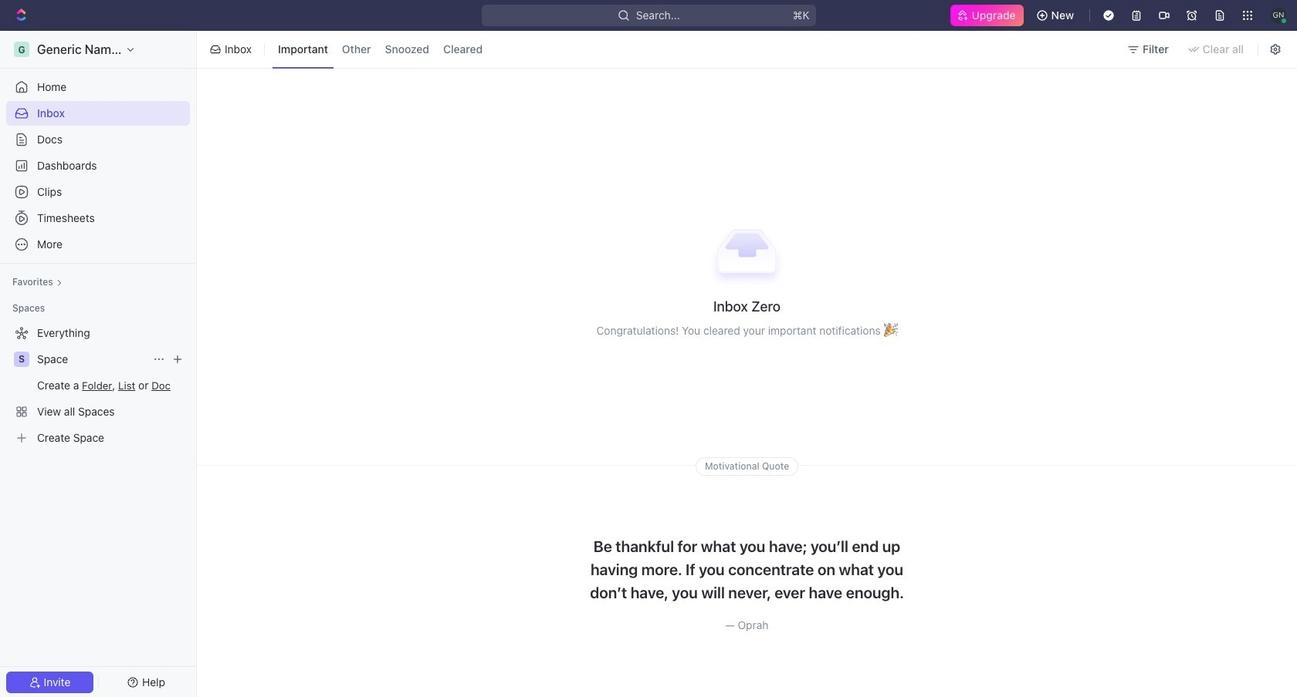 Task type: vqa. For each thing, say whether or not it's contained in the screenshot.
the EPS
no



Task type: describe. For each thing, give the bounding box(es) containing it.
sidebar navigation
[[0, 31, 200, 698]]



Task type: locate. For each thing, give the bounding box(es) containing it.
tab list
[[269, 28, 491, 71]]

space, , element
[[14, 352, 29, 368]]

tree inside sidebar navigation
[[6, 321, 190, 451]]

generic name's workspace, , element
[[14, 42, 29, 57]]

tree
[[6, 321, 190, 451]]



